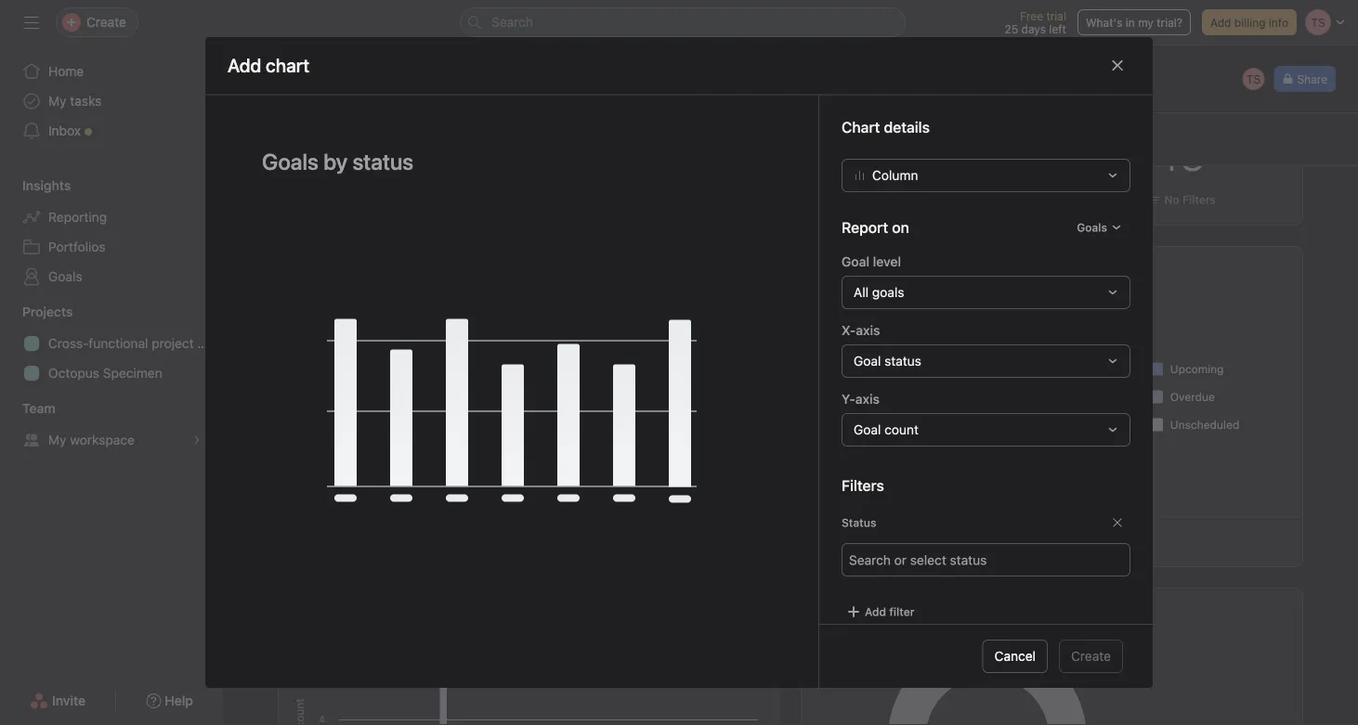 Task type: vqa. For each thing, say whether or not it's contained in the screenshot.
Task name text field
no



Task type: locate. For each thing, give the bounding box(es) containing it.
1 horizontal spatial by
[[868, 603, 883, 618]]

axis up goal count
[[856, 391, 880, 406]]

in left my
[[1126, 16, 1136, 29]]

my left tasks
[[48, 93, 66, 109]]

goal count button
[[842, 413, 1131, 446]]

1 vertical spatial reporting
[[48, 210, 107, 225]]

projects button
[[0, 303, 73, 322]]

insights element
[[0, 169, 223, 296]]

filters
[[1183, 193, 1217, 206], [842, 477, 885, 494]]

add to starred image
[[497, 82, 512, 97]]

plan
[[197, 336, 223, 351]]

reporting
[[305, 58, 364, 73], [48, 210, 107, 225]]

reporting link up portfolios
[[11, 203, 212, 232]]

octopus specimen link
[[11, 359, 212, 389]]

projects up cross-
[[22, 304, 73, 320]]

goal count
[[854, 422, 919, 437]]

add
[[1211, 16, 1232, 29], [865, 605, 887, 618]]

goal down y-axis
[[854, 422, 881, 437]]

1 vertical spatial axis
[[856, 391, 880, 406]]

0 button
[[385, 128, 412, 180]]

specimen inside projects element
[[103, 366, 162, 381]]

1 horizontal spatial in
[[1126, 16, 1136, 29]]

1 horizontal spatial goals
[[1077, 221, 1108, 234]]

0 horizontal spatial specimen
[[103, 366, 162, 381]]

status
[[943, 261, 981, 276], [885, 353, 922, 368]]

0 horizontal spatial 1
[[836, 535, 842, 548]]

1 vertical spatial goals
[[48, 269, 82, 284]]

workspace
[[70, 433, 135, 448], [949, 535, 1007, 548]]

0 vertical spatial filters
[[1183, 193, 1217, 206]]

1 vertical spatial goal
[[854, 353, 881, 368]]

0 horizontal spatial status
[[885, 353, 922, 368]]

insights
[[22, 178, 71, 193]]

add inside button
[[1211, 16, 1232, 29]]

create button
[[1060, 640, 1124, 674]]

my
[[305, 78, 331, 100], [48, 93, 66, 109], [48, 433, 66, 448], [930, 535, 946, 548]]

1 vertical spatial octopus
[[611, 464, 651, 505]]

0 vertical spatial goals
[[1077, 221, 1108, 234]]

in inside what's in my trial? button
[[1126, 16, 1136, 29]]

x-axis
[[842, 322, 881, 338]]

projects inside dropdown button
[[22, 304, 73, 320]]

goal inside goal count "dropdown button"
[[854, 422, 881, 437]]

search list box
[[460, 7, 906, 37]]

0 horizontal spatial octopus specimen
[[48, 366, 162, 381]]

1 vertical spatial reporting link
[[11, 203, 212, 232]]

1 vertical spatial by
[[868, 603, 883, 618]]

by up all
[[852, 261, 867, 276]]

1 horizontal spatial tasks
[[883, 535, 914, 548]]

filters right no
[[1183, 193, 1217, 206]]

reporting up portfolios
[[48, 210, 107, 225]]

0 vertical spatial tasks
[[814, 261, 849, 276]]

chart details
[[842, 118, 930, 135]]

axis
[[856, 322, 881, 338], [856, 391, 880, 406]]

tasks for tasks in my workspace
[[883, 535, 914, 548]]

0 horizontal spatial octopus
[[48, 366, 99, 381]]

1 horizontal spatial reporting
[[305, 58, 364, 73]]

0 horizontal spatial in
[[917, 535, 927, 548]]

column button
[[842, 158, 1131, 192]]

0 horizontal spatial projects
[[22, 304, 73, 320]]

goals
[[1077, 221, 1108, 234], [48, 269, 82, 284]]

reporting link
[[305, 56, 364, 76], [11, 203, 212, 232]]

add billing info
[[1211, 16, 1289, 29]]

1 button
[[912, 128, 931, 180]]

1 horizontal spatial specimen
[[644, 425, 690, 471]]

unscheduled
[[1171, 419, 1240, 432]]

my inside my tasks link
[[48, 93, 66, 109]]

0 vertical spatial axis
[[856, 322, 881, 338]]

1 vertical spatial filters
[[842, 477, 885, 494]]

0 horizontal spatial add
[[865, 605, 887, 618]]

tasks by completion status this month
[[814, 261, 1050, 276]]

this month
[[984, 261, 1050, 276]]

goal for goal count
[[854, 422, 881, 437]]

my for my tasks
[[48, 93, 66, 109]]

status inside dropdown button
[[885, 353, 922, 368]]

add left filter on the bottom right of the page
[[865, 605, 887, 618]]

goals link
[[11, 262, 212, 292]]

share
[[1298, 72, 1328, 86]]

column
[[873, 167, 919, 182]]

my tasks link
[[11, 86, 212, 116]]

add chart
[[228, 55, 310, 76]]

0 horizontal spatial by
[[852, 261, 867, 276]]

add inside dropdown button
[[865, 605, 887, 618]]

create
[[1072, 649, 1112, 665]]

0 horizontal spatial workspace
[[70, 433, 135, 448]]

overdue
[[1171, 391, 1216, 404]]

add filter button
[[842, 599, 920, 625]]

goal status
[[854, 353, 922, 368]]

goal up all
[[842, 254, 870, 269]]

0 vertical spatial add
[[1211, 16, 1232, 29]]

x-
[[842, 322, 856, 338]]

1 vertical spatial 1
[[836, 535, 842, 548]]

tasks
[[70, 93, 102, 109]]

filters up "status"
[[842, 477, 885, 494]]

by left filter on the bottom right of the page
[[868, 603, 883, 618]]

0 horizontal spatial reporting
[[48, 210, 107, 225]]

1 vertical spatial specimen
[[644, 425, 690, 471]]

my inside "my workspace" link
[[48, 433, 66, 448]]

0 vertical spatial in
[[1126, 16, 1136, 29]]

octopus
[[48, 366, 99, 381], [611, 464, 651, 505]]

count
[[885, 422, 919, 437]]

no filters button
[[1146, 191, 1221, 209]]

tooltip
[[962, 583, 1124, 637]]

1 horizontal spatial 1
[[912, 128, 931, 180]]

cross-functional project plan link
[[11, 329, 223, 359]]

days
[[1022, 22, 1047, 35]]

goal
[[842, 254, 870, 269], [854, 353, 881, 368], [854, 422, 881, 437]]

insights button
[[0, 177, 71, 195]]

1
[[912, 128, 931, 180], [836, 535, 842, 548]]

goal inside goal status dropdown button
[[854, 353, 881, 368]]

add left billing
[[1211, 16, 1232, 29]]

projects left "add filter"
[[814, 603, 865, 618]]

filter
[[845, 535, 872, 548]]

hide sidebar image
[[24, 15, 39, 30]]

my right report image
[[305, 78, 331, 100]]

level
[[873, 254, 902, 269]]

my down team at the bottom left of the page
[[48, 433, 66, 448]]

1 horizontal spatial status
[[943, 261, 981, 276]]

0 vertical spatial specimen
[[103, 366, 162, 381]]

goal status button
[[842, 344, 1131, 378]]

info
[[1269, 16, 1289, 29]]

my workspace
[[48, 433, 135, 448]]

tasks
[[814, 261, 849, 276], [883, 535, 914, 548]]

what's in my trial? button
[[1078, 9, 1191, 35]]

inbox
[[48, 123, 81, 138]]

0 horizontal spatial goals
[[48, 269, 82, 284]]

0 vertical spatial octopus
[[48, 366, 99, 381]]

0 horizontal spatial tasks
[[814, 261, 849, 276]]

0 vertical spatial workspace
[[70, 433, 135, 448]]

octopus specimen
[[48, 366, 162, 381], [611, 425, 690, 505]]

2 vertical spatial goal
[[854, 422, 881, 437]]

goal down x-axis
[[854, 353, 881, 368]]

1 vertical spatial tasks
[[883, 535, 914, 548]]

projects element
[[0, 296, 223, 392]]

reporting up 'my first dashboard'
[[305, 58, 364, 73]]

workspace down octopus specimen link
[[70, 433, 135, 448]]

my for my first dashboard
[[305, 78, 331, 100]]

functional
[[89, 336, 148, 351]]

left
[[1050, 22, 1067, 35]]

tasks left level
[[814, 261, 849, 276]]

by
[[852, 261, 867, 276], [868, 603, 883, 618]]

1 vertical spatial status
[[885, 353, 922, 368]]

in up search or select status text box at the bottom right of page
[[917, 535, 927, 548]]

1 vertical spatial in
[[917, 535, 927, 548]]

0 horizontal spatial filters
[[842, 477, 885, 494]]

1 horizontal spatial add
[[1211, 16, 1232, 29]]

goal for goal status
[[854, 353, 881, 368]]

1 vertical spatial projects
[[814, 603, 865, 618]]

axis up goal status
[[856, 322, 881, 338]]

1 horizontal spatial projects
[[814, 603, 865, 618]]

1 vertical spatial workspace
[[949, 535, 1007, 548]]

16
[[1160, 128, 1207, 180]]

1 horizontal spatial filters
[[1183, 193, 1217, 206]]

workspace up search or select status text box at the bottom right of page
[[949, 535, 1007, 548]]

project status
[[887, 603, 972, 618]]

goals button
[[1069, 214, 1131, 240]]

1 horizontal spatial octopus
[[611, 464, 651, 505]]

0 vertical spatial 1
[[912, 128, 931, 180]]

0 vertical spatial octopus specimen
[[48, 366, 162, 381]]

1 vertical spatial add
[[865, 605, 887, 618]]

in for my
[[1126, 16, 1136, 29]]

projects
[[22, 304, 73, 320], [814, 603, 865, 618]]

0 vertical spatial reporting
[[305, 58, 364, 73]]

0 horizontal spatial reporting link
[[11, 203, 212, 232]]

reporting link up 'my first dashboard'
[[305, 56, 364, 76]]

goals inside dropdown button
[[1077, 221, 1108, 234]]

0 vertical spatial by
[[852, 261, 867, 276]]

0 vertical spatial projects
[[22, 304, 73, 320]]

1 horizontal spatial reporting link
[[305, 56, 364, 76]]

1 horizontal spatial octopus specimen
[[611, 425, 690, 505]]

tasks up search or select status text box at the bottom right of page
[[883, 535, 914, 548]]

0 vertical spatial goal
[[842, 254, 870, 269]]



Task type: describe. For each thing, give the bounding box(es) containing it.
all
[[854, 284, 869, 300]]

completion
[[871, 261, 939, 276]]

my up search or select status text box at the bottom right of page
[[930, 535, 946, 548]]

trial
[[1047, 9, 1067, 22]]

1 vertical spatial octopus specimen
[[611, 425, 690, 505]]

0
[[385, 128, 412, 180]]

team
[[22, 401, 55, 416]]

goals inside 'insights' element
[[48, 269, 82, 284]]

free
[[1021, 9, 1044, 22]]

add filter
[[865, 605, 915, 618]]

status
[[842, 516, 877, 529]]

goals
[[873, 284, 905, 300]]

25
[[1005, 22, 1019, 35]]

goal for goal level
[[842, 254, 870, 269]]

0 vertical spatial status
[[943, 261, 981, 276]]

home
[[48, 64, 84, 79]]

octopus inside octopus specimen
[[611, 464, 651, 505]]

show options image
[[471, 82, 486, 97]]

my workspace link
[[11, 426, 212, 455]]

share button
[[1275, 66, 1337, 92]]

my first dashboard
[[305, 78, 462, 100]]

ts button
[[1241, 66, 1267, 92]]

cancel
[[995, 649, 1036, 665]]

what's
[[1086, 16, 1123, 29]]

global element
[[0, 46, 223, 157]]

filters inside "button"
[[1183, 193, 1217, 206]]

team button
[[0, 400, 55, 418]]

projects by project status
[[814, 603, 972, 618]]

projects for projects by project status
[[814, 603, 865, 618]]

my tasks
[[48, 93, 102, 109]]

close image
[[1111, 58, 1126, 73]]

Search or select status text field
[[849, 549, 1001, 571]]

trial?
[[1157, 16, 1183, 29]]

invite button
[[18, 685, 98, 718]]

1 for 1 filter
[[836, 535, 842, 548]]

no
[[1165, 193, 1180, 206]]

upcoming
[[1171, 363, 1225, 376]]

axis for x-
[[856, 322, 881, 338]]

teams element
[[0, 392, 223, 459]]

add for add filter
[[865, 605, 887, 618]]

search
[[492, 14, 533, 30]]

what's in my trial?
[[1086, 16, 1183, 29]]

16 button
[[1160, 128, 1207, 180]]

my
[[1139, 16, 1154, 29]]

1 for 1
[[912, 128, 931, 180]]

all goals button
[[842, 275, 1131, 309]]

no filters
[[1165, 193, 1217, 206]]

portfolios link
[[11, 232, 212, 262]]

search button
[[460, 7, 906, 37]]

portfolios
[[48, 239, 106, 255]]

by for projects
[[868, 603, 883, 618]]

reporting inside 'insights' element
[[48, 210, 107, 225]]

cross-
[[48, 336, 89, 351]]

project
[[152, 336, 194, 351]]

1 filter
[[836, 535, 872, 548]]

goal level
[[842, 254, 902, 269]]

ts
[[1247, 72, 1261, 86]]

my for my workspace
[[48, 433, 66, 448]]

report image
[[257, 68, 279, 90]]

y-
[[842, 391, 856, 406]]

octopus inside projects element
[[48, 366, 99, 381]]

report on
[[842, 218, 910, 236]]

billing
[[1235, 16, 1266, 29]]

add billing info button
[[1203, 9, 1297, 35]]

tasks in my workspace
[[883, 535, 1007, 548]]

cancel button
[[983, 640, 1048, 674]]

inbox link
[[11, 116, 212, 146]]

0 vertical spatial reporting link
[[305, 56, 364, 76]]

workspace inside teams element
[[70, 433, 135, 448]]

y-axis
[[842, 391, 880, 406]]

1 horizontal spatial workspace
[[949, 535, 1007, 548]]

octopus specimen inside projects element
[[48, 366, 162, 381]]

add for add billing info
[[1211, 16, 1232, 29]]

home link
[[11, 57, 212, 86]]

invite
[[52, 694, 86, 709]]

filter
[[890, 605, 915, 618]]

axis for y-
[[856, 391, 880, 406]]

all goals
[[854, 284, 905, 300]]

first dashboard
[[335, 78, 462, 100]]

cross-functional project plan
[[48, 336, 223, 351]]

a button to remove the filter image
[[1113, 517, 1124, 528]]

by for tasks
[[852, 261, 867, 276]]

specimen inside octopus specimen
[[644, 425, 690, 471]]

projects for projects
[[22, 304, 73, 320]]

free trial 25 days left
[[1005, 9, 1067, 35]]

tasks for tasks by completion status this month
[[814, 261, 849, 276]]

Goals by status text field
[[250, 140, 774, 182]]

in for my
[[917, 535, 927, 548]]



